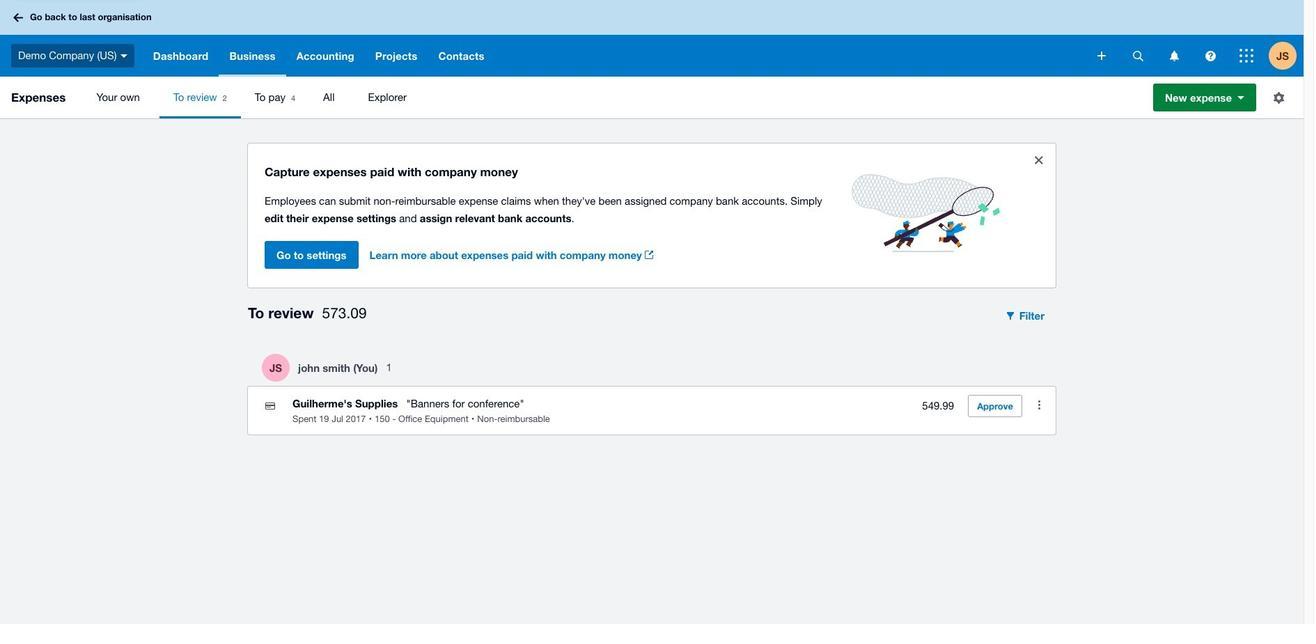 Task type: vqa. For each thing, say whether or not it's contained in the screenshot.
Business 'dropdown button'
no



Task type: describe. For each thing, give the bounding box(es) containing it.
0 horizontal spatial svg image
[[120, 54, 127, 58]]

settings menu image
[[1265, 84, 1293, 111]]



Task type: locate. For each thing, give the bounding box(es) containing it.
svg image
[[13, 13, 23, 22], [1240, 49, 1254, 63], [1133, 51, 1144, 61], [1170, 51, 1179, 61], [1206, 51, 1216, 61]]

svg image
[[1098, 52, 1106, 60], [120, 54, 127, 58]]

status
[[248, 144, 1056, 288]]

postal workers catching money image
[[835, 157, 1017, 269]]

banner
[[0, 0, 1304, 77]]

1 horizontal spatial svg image
[[1098, 52, 1106, 60]]



